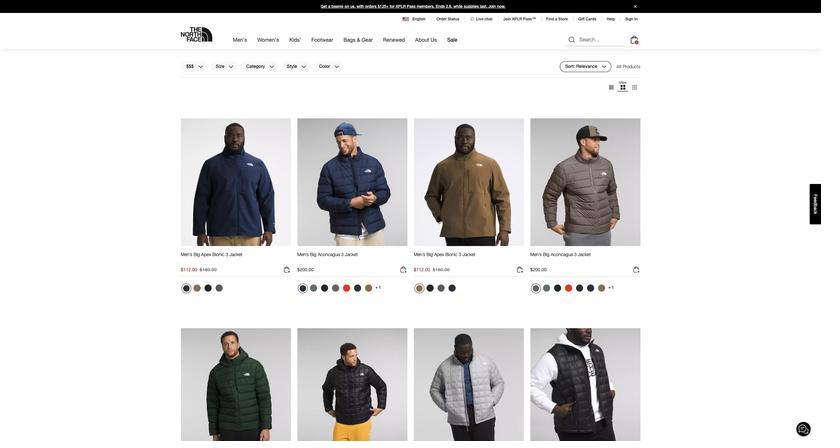 Task type: vqa. For each thing, say whether or not it's contained in the screenshot.
TNF Black radio left of Falcon Brown radio Men's Big Aconcagua 3 Jacket button men's big aconcagua 3 jacket image
yes



Task type: locate. For each thing, give the bounding box(es) containing it.
1 horizontal spatial men's big aconcagua 3 jacket button
[[531, 252, 591, 264]]

tnf black/tnf white radio left shady blue/tnf black image
[[531, 75, 541, 85]]

2 $112.00 from the left
[[414, 267, 431, 273]]

order status link
[[437, 17, 460, 21]]

a right find
[[556, 17, 558, 21]]

tnf black/tnf white image right tnf white/tnf black icon
[[321, 76, 328, 83]]

a inside button
[[814, 207, 819, 210]]

Falcon Brown radio
[[331, 283, 341, 294]]

1 vertical spatial a
[[556, 17, 558, 21]]

0 horizontal spatial $160.00
[[200, 267, 217, 273]]

0 horizontal spatial summit navy radio
[[214, 75, 224, 85]]

summit navy image
[[587, 285, 595, 292], [183, 286, 190, 292], [300, 286, 306, 292]]

0 horizontal spatial tnf medium grey heather/tnf black radio
[[298, 75, 308, 85]]

men's big apex bionic 3 jacket image for men's big box nse pullover hoodie
[[181, 0, 291, 38]]

falcon brown image
[[332, 285, 339, 292], [533, 286, 540, 292]]

1 horizontal spatial nse
[[444, 43, 452, 49]]

men's
[[181, 43, 192, 49], [298, 43, 309, 49], [414, 43, 426, 49], [531, 43, 542, 49], [181, 252, 192, 258], [298, 252, 309, 258], [414, 252, 426, 258], [531, 252, 542, 258]]

+ 1 right asphalt grey icon
[[376, 286, 381, 290]]

1 horizontal spatial box
[[435, 43, 442, 49]]

summit navy radio right tnf dark grey heather radio
[[214, 75, 224, 85]]

Dark Sage radio
[[309, 283, 319, 294]]

2 nse from the left
[[444, 43, 452, 49]]

falcon brown image for falcon brown option
[[332, 285, 339, 292]]

2 horizontal spatial tnf black radio
[[553, 283, 563, 294]]

Search search field
[[567, 33, 625, 46]]

gear
[[362, 37, 373, 43]]

0 horizontal spatial $112.00
[[181, 267, 197, 273]]

2 fiery red image from the left
[[565, 285, 573, 292]]

a up k
[[814, 207, 819, 210]]

sign in button
[[626, 17, 638, 21]]

1 horizontal spatial tnf dark grey heather image
[[216, 285, 223, 292]]

1 horizontal spatial falcon brown image
[[533, 286, 540, 292]]

TNF Black radio
[[182, 75, 191, 85], [203, 283, 213, 294]]

0 horizontal spatial box
[[318, 43, 326, 49]]

men's big thermoball™ eco hoodie 2.0 image
[[298, 328, 408, 442]]

men's big aconcagua 3 jacket button up tnf black image
[[298, 252, 358, 264]]

utility brown image
[[365, 285, 372, 292], [416, 286, 423, 292]]

1 vertical spatial summit navy image
[[449, 285, 456, 292]]

tnf dark grey heather image
[[205, 76, 212, 83], [216, 285, 223, 292]]

0 horizontal spatial + 1
[[376, 286, 381, 290]]

1 horizontal spatial $200.00 button
[[531, 266, 641, 277]]

get a beanie on us, with orders $125+ for xplr pass members. ends 2.6, while supplies last. join now.
[[321, 4, 506, 9]]

2 horizontal spatial box
[[578, 43, 585, 49]]

+
[[376, 286, 378, 290], [609, 286, 611, 290]]

1 nse from the left
[[327, 43, 336, 49]]

men's big short-sleeve box nse tee image
[[531, 0, 641, 38]]

tnf black/tnf white image
[[321, 76, 328, 83], [533, 77, 540, 83]]

products
[[623, 64, 641, 69]]

TNF Black/TNF White radio
[[320, 75, 330, 85], [531, 75, 541, 85]]

1 horizontal spatial $112.00
[[414, 267, 431, 273]]

0 vertical spatial utility brown radio
[[192, 75, 202, 85]]

+ right asphalt grey image
[[609, 286, 611, 290]]

category
[[247, 64, 265, 69]]

TNF Black/TNF White radio
[[415, 75, 425, 85]]

men's big short-sleeve box nse tee button
[[531, 43, 603, 55]]

1
[[636, 41, 638, 44], [379, 286, 381, 290], [612, 286, 615, 290]]

Asphalt Grey radio
[[353, 283, 363, 294], [575, 283, 585, 294]]

men's big thermoball™ eco jacket 2.0 image
[[414, 328, 524, 442]]

0 horizontal spatial summit navy image
[[216, 76, 223, 83]]

box right 'search all' icon
[[578, 43, 585, 49]]

1 horizontal spatial +
[[609, 286, 611, 290]]

f e e d b a c k
[[814, 195, 819, 214]]

0 horizontal spatial utility brown radio
[[192, 75, 202, 85]]

1 horizontal spatial tnf black radio
[[425, 283, 436, 294]]

2 men's big aconcagua 3 jacket from the left
[[531, 252, 591, 258]]

0 horizontal spatial join
[[489, 4, 496, 9]]

$160.00 for the left summit navy option summit navy icon
[[200, 267, 217, 273]]

tnf black/tnf white image left shady blue/tnf black image
[[533, 77, 540, 83]]

store
[[559, 17, 568, 21]]

Utility Brown radio
[[192, 75, 202, 85], [364, 283, 374, 294]]

utility brown radio right asphalt grey icon
[[364, 283, 374, 294]]

$200.00 for the $200.00 dropdown button associated with "men's big aconcagua 3 jacket" "button" associated with falcon brown option
[[298, 267, 314, 273]]

1 horizontal spatial summit navy radio
[[298, 284, 308, 294]]

join right last.
[[489, 4, 496, 9]]

orders
[[365, 4, 377, 9]]

0 horizontal spatial xplr
[[396, 4, 406, 9]]

men's inside button
[[414, 43, 426, 49]]

0 horizontal spatial 1
[[379, 286, 381, 290]]

category button
[[241, 61, 279, 72]]

$choose color$ option group
[[181, 75, 225, 87], [298, 75, 331, 87], [531, 75, 575, 87], [181, 283, 225, 296], [298, 283, 375, 296], [414, 283, 458, 296], [531, 283, 608, 296]]

+ right asphalt grey icon
[[376, 286, 378, 290]]

1 vertical spatial join
[[504, 17, 511, 21]]

1 + 1 button from the left
[[375, 283, 382, 293]]

3 tnf black radio from the left
[[553, 283, 563, 294]]

0 horizontal spatial utility brown radio
[[192, 283, 202, 294]]

2 men's big aconcagua 3 jacket button from the left
[[531, 252, 591, 264]]

0 vertical spatial a
[[329, 4, 331, 9]]

0 horizontal spatial tnf black/tnf white radio
[[320, 75, 330, 85]]

utility brown radio left tnf dark grey heather radio
[[192, 75, 202, 85]]

tnf white/tnf black radio right tnf medium grey heather/tnf black image
[[309, 75, 319, 85]]

Summit Navy radio
[[586, 283, 596, 294], [182, 284, 191, 294]]

0 horizontal spatial men's big aconcagua 3 jacket button
[[298, 252, 358, 264]]

1 horizontal spatial men's big aconcagua 3 jacket
[[531, 252, 591, 258]]

e
[[814, 197, 819, 200], [814, 200, 819, 202]]

1 $112.00 from the left
[[181, 267, 197, 273]]

find a store
[[547, 17, 568, 21]]

men's for men's big box nse pullover hoodie button at the top
[[298, 43, 309, 49]]

$200.00 button up asphalt grey image
[[531, 266, 641, 277]]

f e e d b a c k button
[[811, 184, 822, 225]]

bags & gear link
[[344, 31, 373, 49]]

box inside button
[[435, 43, 442, 49]]

women's link
[[258, 31, 279, 49]]

2 men's big aconcagua 3 jacket image from the left
[[531, 118, 641, 247]]

summit navy radio right tnf dark grey heather icon
[[447, 283, 458, 294]]

men's big aconcagua 3 jacket button for fiery red radio
[[531, 252, 591, 264]]

1 fiery red image from the left
[[343, 285, 350, 292]]

2 aconcagua from the left
[[551, 252, 573, 258]]

0 horizontal spatial summit navy image
[[183, 286, 190, 292]]

on
[[345, 4, 349, 9]]

ends
[[436, 4, 445, 9]]

tnf black image
[[183, 77, 190, 83], [205, 285, 212, 292], [427, 285, 434, 292], [554, 285, 562, 292]]

2 horizontal spatial utility brown radio
[[597, 283, 607, 294]]

renewed link
[[383, 31, 405, 49]]

men's link
[[233, 31, 247, 49]]

a right get
[[329, 4, 331, 9]]

men's big aconcagua 3 jacket button up fiery red radio
[[531, 252, 591, 264]]

bionic for men's big box nse pullover hoodie
[[213, 43, 225, 49]]

1 horizontal spatial a
[[556, 17, 558, 21]]

0 horizontal spatial utility brown image
[[365, 285, 372, 292]]

search all image
[[568, 36, 576, 44]]

asphalt grey radio right fiery red option
[[353, 283, 363, 294]]

men's big box nse joggers button
[[414, 43, 469, 55]]

xplr right for
[[396, 4, 406, 9]]

sign in
[[626, 17, 638, 21]]

summit navy image for the left summit navy option
[[183, 286, 190, 292]]

summit navy radio left dark sage image on the bottom of page
[[298, 284, 308, 294]]

2 + 1 button from the left
[[608, 283, 616, 293]]

tnf black/tnf white image
[[416, 77, 423, 83]]

men's big aconcagua 3 jacket button for falcon brown option
[[298, 252, 358, 264]]

1 horizontal spatial tnf black/tnf white image
[[533, 77, 540, 83]]

utility brown image
[[194, 76, 201, 83], [194, 285, 201, 292], [598, 285, 606, 292]]

tnf black radio right dark sage icon at the right bottom of page
[[553, 283, 563, 294]]

big
[[194, 43, 200, 49], [310, 43, 317, 49], [427, 43, 433, 49], [544, 43, 550, 49], [194, 252, 200, 258], [310, 252, 317, 258], [427, 252, 433, 258], [544, 252, 550, 258]]

$200.00 button up asphalt grey icon
[[298, 266, 408, 277]]

+ 1 button for 1st asphalt grey radio from left
[[375, 283, 382, 293]]

0 horizontal spatial a
[[329, 4, 331, 9]]

2 $200.00 button from the left
[[531, 266, 641, 277]]

1 horizontal spatial asphalt grey radio
[[575, 283, 585, 294]]

men's big aconcagua 3 jacket button
[[298, 252, 358, 264], [531, 252, 591, 264]]

$200.00 up dark sage image on the bottom of page
[[298, 267, 314, 273]]

men's big apex bionic 3 jacket button
[[181, 43, 243, 55], [181, 252, 243, 264], [414, 252, 476, 264]]

men's big aconcagua 3 jacket
[[298, 252, 358, 258], [531, 252, 591, 258]]

tnf white/tnf black image
[[310, 76, 317, 83]]

big inside men's big box nse joggers button
[[427, 43, 433, 49]]

kids' link
[[290, 31, 301, 49]]

0 horizontal spatial summit navy radio
[[182, 284, 191, 294]]

tnf medium grey heather/tnf black radio right tnf white/tnf black image
[[564, 75, 574, 85]]

48
[[617, 64, 622, 69]]

big inside men's big box nse pullover hoodie button
[[310, 43, 317, 49]]

$200.00 up falcon brown radio
[[531, 267, 547, 273]]

+ 1 right asphalt grey image
[[609, 286, 615, 290]]

1 horizontal spatial $200.00
[[531, 267, 547, 273]]

men's big thermoball™ eco vest 2.0 image
[[531, 328, 641, 442]]

+ for + 1 'button' for 1st asphalt grey radio from left
[[376, 286, 378, 290]]

1 vertical spatial tnf black radio
[[203, 283, 213, 294]]

fiery red image left asphalt grey image
[[565, 285, 573, 292]]

sort: relevance button
[[560, 61, 612, 72]]

box down us on the top
[[435, 43, 442, 49]]

tnf dark grey heather image inside radio
[[205, 76, 212, 83]]

0 horizontal spatial tnf black radio
[[182, 75, 191, 85]]

0 horizontal spatial nse
[[327, 43, 336, 49]]

box down footwear
[[318, 43, 326, 49]]

1 vertical spatial tnf dark grey heather image
[[216, 285, 223, 292]]

0 horizontal spatial tnf dark grey heather radio
[[214, 283, 224, 294]]

fiery red image inside option
[[343, 285, 350, 292]]

bags
[[344, 37, 356, 43]]

bags & gear
[[344, 37, 373, 43]]

+ 1
[[376, 286, 381, 290], [609, 286, 615, 290]]

falcon brown image inside falcon brown option
[[332, 285, 339, 292]]

0 horizontal spatial tnf black radio
[[320, 283, 330, 294]]

0 horizontal spatial tnf white/tnf black radio
[[309, 75, 319, 85]]

$200.00 button
[[298, 266, 408, 277], [531, 266, 641, 277]]

status
[[448, 17, 460, 21]]

1 men's big aconcagua 3 jacket image from the left
[[298, 118, 408, 247]]

supplies
[[464, 4, 479, 9]]

tnf white/tnf black image
[[554, 76, 562, 83]]

nse down footwear
[[327, 43, 336, 49]]

tnf medium grey heather/tnf black radio left tnf white/tnf black icon
[[298, 75, 308, 85]]

tnf dark grey heather image inside option
[[216, 285, 223, 292]]

0 horizontal spatial $200.00 button
[[298, 266, 408, 277]]

fiery red image
[[343, 285, 350, 292], [565, 285, 573, 292]]

men's for men's big short-sleeve box nse tee button
[[531, 43, 542, 49]]

help
[[607, 17, 616, 21]]

utility brown image right asphalt grey icon
[[365, 285, 372, 292]]

$125+
[[378, 4, 389, 9]]

0 horizontal spatial tnf dark grey heather image
[[205, 76, 212, 83]]

1 horizontal spatial tnf white/tnf black radio
[[553, 75, 563, 85]]

3 box from the left
[[578, 43, 585, 49]]

now.
[[498, 4, 506, 9]]

+ 1 button right asphalt grey icon
[[375, 283, 382, 293]]

view
[[620, 80, 627, 85]]

join down 'now.'
[[504, 17, 511, 21]]

1 aconcagua from the left
[[318, 252, 340, 258]]

summit navy image
[[216, 76, 223, 83], [449, 285, 456, 292]]

men's big apex bionic 3 jacket image
[[181, 0, 291, 38], [181, 118, 291, 247], [414, 118, 524, 247]]

1 $200.00 button from the left
[[298, 266, 408, 277]]

2 $160.00 from the left
[[433, 267, 450, 273]]

xplr left 'pass™'
[[512, 17, 523, 21]]

0 horizontal spatial asphalt grey radio
[[353, 283, 363, 294]]

1 men's big aconcagua 3 jacket from the left
[[298, 252, 358, 258]]

0 horizontal spatial men's big aconcagua 3 jacket
[[298, 252, 358, 258]]

TNF Dark Grey Heather radio
[[214, 283, 224, 294], [436, 283, 447, 294]]

in
[[635, 17, 638, 21]]

1 $200.00 from the left
[[298, 267, 314, 273]]

2 horizontal spatial summit navy image
[[587, 285, 595, 292]]

2 box from the left
[[435, 43, 442, 49]]

join inside get a beanie on us, with orders $125+ for xplr pass members. ends 2.6, while supplies last. join now. link
[[489, 4, 496, 9]]

nse left tee
[[587, 43, 595, 49]]

1 box from the left
[[318, 43, 326, 49]]

e up d
[[814, 197, 819, 200]]

0 horizontal spatial falcon brown image
[[332, 285, 339, 292]]

tnf black radio right dark sage image on the bottom of page
[[320, 283, 330, 294]]

utility brown image left tnf dark grey heather icon
[[416, 286, 423, 292]]

1 vertical spatial xplr
[[512, 17, 523, 21]]

1 horizontal spatial $160.00
[[433, 267, 450, 273]]

nse inside button
[[444, 43, 452, 49]]

Utility Brown radio
[[192, 283, 202, 294], [597, 283, 607, 294], [415, 284, 425, 294]]

men's for men's big apex bionic 3 jacket button associated with men's big box nse pullover hoodie
[[181, 43, 192, 49]]

xplr
[[396, 4, 406, 9], [512, 17, 523, 21]]

a
[[329, 4, 331, 9], [556, 17, 558, 21], [814, 207, 819, 210]]

Summit Navy radio
[[214, 75, 224, 85], [447, 283, 458, 294], [298, 284, 308, 294]]

box
[[318, 43, 326, 49], [435, 43, 442, 49], [578, 43, 585, 49]]

1 tnf black radio from the left
[[320, 283, 330, 294]]

falcon brown image inside falcon brown radio
[[533, 286, 540, 292]]

1 horizontal spatial 1
[[612, 286, 615, 290]]

$160.00
[[200, 267, 217, 273], [433, 267, 450, 273]]

2 horizontal spatial a
[[814, 207, 819, 210]]

48 products status
[[617, 61, 641, 72]]

color button
[[314, 61, 344, 72]]

1 horizontal spatial join
[[504, 17, 511, 21]]

asphalt grey image
[[576, 285, 584, 292]]

1 $160.00 from the left
[[200, 267, 217, 273]]

men's big aconcagua 3 jacket for falcon brown option
[[298, 252, 358, 258]]

falcon brown image right tnf black image
[[332, 285, 339, 292]]

1 horizontal spatial men's big aconcagua 3 jacket image
[[531, 118, 641, 247]]

box for pullover
[[318, 43, 326, 49]]

1 horizontal spatial + 1
[[609, 286, 615, 290]]

nse down sale at the right top of the page
[[444, 43, 452, 49]]

0 horizontal spatial +
[[376, 286, 378, 290]]

0 vertical spatial xplr
[[396, 4, 406, 9]]

0 vertical spatial tnf dark grey heather image
[[205, 76, 212, 83]]

men's big apex bionic 3 jacket button for men's big box nse pullover hoodie
[[181, 43, 243, 55]]

$112.00
[[181, 267, 197, 273], [414, 267, 431, 273]]

tnf white/tnf black radio right shady blue/tnf black image
[[553, 75, 563, 85]]

asphalt grey radio right fiery red radio
[[575, 283, 585, 294]]

TNF Medium Grey Heather/TNF Black radio
[[564, 75, 574, 85], [298, 75, 308, 85]]

0 horizontal spatial aconcagua
[[318, 252, 340, 258]]

1 horizontal spatial aconcagua
[[551, 252, 573, 258]]

0 horizontal spatial tnf black/tnf white image
[[321, 76, 328, 83]]

tnf black/tnf white radio right tnf white/tnf black icon
[[320, 75, 330, 85]]

2 vertical spatial a
[[814, 207, 819, 210]]

1 men's big aconcagua 3 jacket button from the left
[[298, 252, 358, 264]]

men's big apex bionic 3 jacket
[[181, 43, 243, 49], [181, 252, 243, 258], [414, 252, 476, 258]]

1 horizontal spatial utility brown radio
[[364, 283, 374, 294]]

+ 1 button right asphalt grey image
[[608, 283, 616, 293]]

relevance
[[577, 64, 598, 69]]

2 + 1 from the left
[[609, 286, 615, 290]]

TNF Black radio
[[320, 283, 330, 294], [425, 283, 436, 294], [553, 283, 563, 294]]

1 e from the top
[[814, 197, 819, 200]]

summit navy image right tnf dark grey heather icon
[[449, 285, 456, 292]]

tnf black radio left tnf dark grey heather icon
[[425, 283, 436, 294]]

$200.00 button for "men's big aconcagua 3 jacket" "button" related to fiery red radio
[[531, 266, 641, 277]]

0 horizontal spatial fiery red image
[[343, 285, 350, 292]]

2 horizontal spatial nse
[[587, 43, 595, 49]]

$$$
[[186, 64, 194, 69]]

48 products
[[617, 64, 641, 69]]

1 horizontal spatial summit navy image
[[300, 286, 306, 292]]

1 horizontal spatial fiery red image
[[565, 285, 573, 292]]

men's big aconcagua 3 jacket for fiery red radio
[[531, 252, 591, 258]]

summit navy image right tnf dark grey heather radio
[[216, 76, 223, 83]]

2 $200.00 from the left
[[531, 267, 547, 273]]

men's big box nse joggers image
[[414, 0, 524, 38]]

tnf dark grey heather image
[[438, 285, 445, 292]]

aconcagua
[[318, 252, 340, 258], [551, 252, 573, 258]]

fiery red image left asphalt grey icon
[[343, 285, 350, 292]]

men's for men's big box nse joggers button
[[414, 43, 426, 49]]

0 horizontal spatial $200.00
[[298, 267, 314, 273]]

0 horizontal spatial men's big aconcagua 3 jacket image
[[298, 118, 408, 247]]

0 vertical spatial join
[[489, 4, 496, 9]]

gift cards
[[579, 17, 597, 21]]

2 + from the left
[[609, 286, 611, 290]]

apex
[[201, 43, 211, 49], [201, 252, 211, 258], [435, 252, 445, 258]]

TNF White/TNF Black radio
[[309, 75, 319, 85], [553, 75, 563, 85]]

0 vertical spatial summit navy image
[[216, 76, 223, 83]]

&
[[357, 37, 360, 43]]

1 horizontal spatial + 1 button
[[608, 283, 616, 293]]

0 horizontal spatial + 1 button
[[375, 283, 382, 293]]

1 horizontal spatial tnf dark grey heather radio
[[436, 283, 447, 294]]

men's big aconcagua 3 jacket image
[[298, 118, 408, 247], [531, 118, 641, 247]]

falcon brown image left dark sage icon at the right bottom of page
[[533, 286, 540, 292]]

1 horizontal spatial summit navy image
[[449, 285, 456, 292]]

fiery red image inside radio
[[565, 285, 573, 292]]

e up the b
[[814, 200, 819, 202]]

1 + 1 from the left
[[376, 286, 381, 290]]

1 + from the left
[[376, 286, 378, 290]]



Task type: describe. For each thing, give the bounding box(es) containing it.
last.
[[480, 4, 488, 9]]

footwear
[[312, 37, 333, 43]]

2.6,
[[446, 4, 453, 9]]

1 for "men's big aconcagua 3 jacket" "button" related to fiery red radio
[[612, 286, 615, 290]]

Fiery Red radio
[[564, 283, 574, 294]]

nse for pullover
[[327, 43, 336, 49]]

close image
[[632, 5, 640, 8]]

men's for "men's big aconcagua 3 jacket" "button" related to fiery red radio
[[531, 252, 542, 258]]

1 horizontal spatial utility brown image
[[416, 286, 423, 292]]

english link
[[403, 16, 427, 22]]

1 tnf white/tnf black radio from the left
[[309, 75, 319, 85]]

$112.00 for utility brown image to the right
[[414, 267, 431, 273]]

sale
[[448, 37, 458, 43]]

+ 1 for fiery red radio
[[609, 286, 615, 290]]

tnf medium grey heather/tnf black image
[[565, 76, 573, 83]]

+ 1 for falcon brown option
[[376, 286, 381, 290]]

b
[[814, 205, 819, 207]]

while
[[454, 4, 463, 9]]

size
[[216, 64, 225, 69]]

big inside men's big short-sleeve box nse tee button
[[544, 43, 550, 49]]

sign
[[626, 17, 634, 21]]

us
[[431, 37, 437, 43]]

for
[[390, 4, 395, 9]]

style button
[[282, 61, 311, 72]]

pass
[[407, 4, 416, 9]]

1 asphalt grey radio from the left
[[353, 283, 363, 294]]

2 tnf dark grey heather radio from the left
[[436, 283, 447, 294]]

d
[[814, 202, 819, 205]]

live chat
[[477, 17, 493, 21]]

2 horizontal spatial 1
[[636, 41, 638, 44]]

2 e from the top
[[814, 200, 819, 202]]

men's big box nse pullover hoodie
[[298, 43, 368, 49]]

men's big apex bionic 3 jacket image for men's big aconcagua 3 jacket
[[181, 118, 291, 247]]

live chat button
[[470, 16, 493, 22]]

view button
[[618, 80, 629, 95]]

1 horizontal spatial tnf black radio
[[203, 283, 213, 294]]

summit navy image for summit navy option to the right
[[587, 285, 595, 292]]

about us link
[[416, 31, 437, 49]]

footwear link
[[312, 31, 333, 49]]

1 tnf dark grey heather radio from the left
[[214, 283, 224, 294]]

tnf medium grey heather/tnf black image
[[300, 77, 306, 83]]

men's big apex bionic 3 jacket for men's big aconcagua 3 jacket
[[181, 252, 243, 258]]

1 link
[[630, 35, 640, 45]]

1 horizontal spatial tnf black/tnf white radio
[[531, 75, 541, 85]]

a for store
[[556, 17, 558, 21]]

men's big short-sleeve box nse tee
[[531, 43, 603, 49]]

find
[[547, 17, 555, 21]]

apex for men's big aconcagua 3 jacket
[[201, 252, 211, 258]]

the north face home page image
[[181, 27, 212, 42]]

joggers
[[454, 43, 469, 49]]

2 tnf black radio from the left
[[425, 283, 436, 294]]

nse for joggers
[[444, 43, 452, 49]]

style
[[287, 64, 297, 69]]

men's for "men's big aconcagua 3 jacket" "button" associated with falcon brown option
[[298, 252, 309, 258]]

get
[[321, 4, 327, 9]]

1 horizontal spatial utility brown radio
[[415, 284, 425, 294]]

Dark Sage radio
[[542, 283, 552, 294]]

women's
[[258, 37, 279, 43]]

$160.00 for utility brown image to the right
[[433, 267, 450, 273]]

fiery red image for fiery red radio
[[565, 285, 573, 292]]

tnf black/tnf white image for left tnf black/tnf white radio
[[321, 76, 328, 83]]

aconcagua for falcon brown option
[[318, 252, 340, 258]]

box for joggers
[[435, 43, 442, 49]]

order status
[[437, 17, 460, 21]]

sort:
[[566, 64, 576, 69]]

short-
[[551, 43, 563, 49]]

men's big apex bionic 3 jacket button for men's big aconcagua 3 jacket
[[181, 252, 243, 264]]

color
[[319, 64, 330, 69]]

men's
[[233, 37, 247, 43]]

tnf black radio for falcon brown radio
[[553, 283, 563, 294]]

TNF Dark Grey Heather radio
[[203, 75, 213, 85]]

+ 1 button for summit navy option to the right
[[608, 283, 616, 293]]

$$$ button
[[181, 61, 208, 72]]

1 vertical spatial utility brown radio
[[364, 283, 374, 294]]

pullover
[[337, 43, 352, 49]]

falcon brown image for falcon brown radio
[[533, 286, 540, 292]]

about us
[[416, 37, 437, 43]]

2 asphalt grey radio from the left
[[575, 283, 585, 294]]

2 tnf white/tnf black radio from the left
[[553, 75, 563, 85]]

men's big aconcagua 3 jacket image for "men's big aconcagua 3 jacket" "button" associated with falcon brown option
[[298, 118, 408, 247]]

Fiery Red radio
[[342, 283, 352, 294]]

k
[[814, 212, 819, 214]]

$200.00 for the $200.00 dropdown button for "men's big aconcagua 3 jacket" "button" related to fiery red radio
[[531, 267, 547, 273]]

renewed
[[383, 37, 405, 43]]

view list box
[[606, 80, 641, 95]]

beanie
[[332, 4, 344, 9]]

men's big box nse pullover hoodie image
[[298, 0, 408, 38]]

3 nse from the left
[[587, 43, 595, 49]]

shady blue/tnf black image
[[543, 76, 551, 83]]

chat
[[485, 17, 493, 21]]

gift
[[579, 17, 585, 21]]

1 horizontal spatial xplr
[[512, 17, 523, 21]]

fiery red image for fiery red option
[[343, 285, 350, 292]]

find a store link
[[547, 17, 568, 21]]

sleeve
[[563, 43, 576, 49]]

+ for + 1 'button' associated with summit navy option to the right
[[609, 286, 611, 290]]

members.
[[417, 4, 435, 9]]

tee
[[597, 43, 603, 49]]

tnf black radio for middle summit navy radio
[[320, 283, 330, 294]]

pass™
[[524, 17, 536, 21]]

us,
[[350, 4, 356, 9]]

dark sage image
[[310, 285, 317, 292]]

join xplr pass™ link
[[504, 17, 536, 21]]

cards
[[586, 17, 597, 21]]

c
[[814, 210, 819, 212]]

help link
[[607, 17, 616, 21]]

men's for men's big apex bionic 3 jacket button for men's big aconcagua 3 jacket
[[181, 252, 192, 258]]

0 vertical spatial tnf black radio
[[182, 75, 191, 85]]

tnf black image
[[321, 285, 328, 292]]

english
[[413, 17, 426, 21]]

Falcon Brown radio
[[531, 284, 541, 294]]

live
[[477, 17, 484, 21]]

a for beanie
[[329, 4, 331, 9]]

1 horizontal spatial summit navy radio
[[586, 283, 596, 294]]

join xplr pass™
[[504, 17, 536, 21]]

dark sage image
[[543, 285, 551, 292]]

apex for men's big box nse pullover hoodie
[[201, 43, 211, 49]]

2 horizontal spatial summit navy radio
[[447, 283, 458, 294]]

hoodie
[[354, 43, 368, 49]]

1 horizontal spatial tnf medium grey heather/tnf black radio
[[564, 75, 574, 85]]

1 for "men's big aconcagua 3 jacket" "button" associated with falcon brown option
[[379, 286, 381, 290]]

kids'
[[290, 37, 301, 43]]

men's big aconcagua 3 hoodie image
[[181, 328, 291, 442]]

Shady Blue/TNF Black radio
[[542, 75, 552, 85]]

order
[[437, 17, 447, 21]]

men's big aconcagua 3 jacket image for "men's big aconcagua 3 jacket" "button" related to fiery red radio
[[531, 118, 641, 247]]

asphalt grey image
[[354, 285, 361, 292]]

tnf dark grey heather image for tnf dark grey heather radio
[[205, 76, 212, 83]]

get a beanie on us, with orders $125+ for xplr pass members. ends 2.6, while supplies last. join now. link
[[0, 0, 822, 13]]

size button
[[211, 61, 239, 72]]

bionic for men's big aconcagua 3 jacket
[[213, 252, 225, 258]]

aconcagua for fiery red radio
[[551, 252, 573, 258]]

with
[[357, 4, 364, 9]]

men's big box nse pullover hoodie button
[[298, 43, 368, 55]]

tnf black/tnf white image for right tnf black/tnf white radio
[[533, 77, 540, 83]]

f
[[814, 195, 819, 197]]

$200.00 button for "men's big aconcagua 3 jacket" "button" associated with falcon brown option
[[298, 266, 408, 277]]

$112.00 for the left summit navy option summit navy icon
[[181, 267, 197, 273]]

tnf dark grey heather image for 2nd tnf dark grey heather option from right
[[216, 285, 223, 292]]

about
[[416, 37, 430, 43]]

men's big box nse joggers
[[414, 43, 469, 49]]

sort: relevance
[[566, 64, 598, 69]]

gift cards link
[[579, 17, 597, 21]]

men's big apex bionic 3 jacket for men's big box nse pullover hoodie
[[181, 43, 243, 49]]



